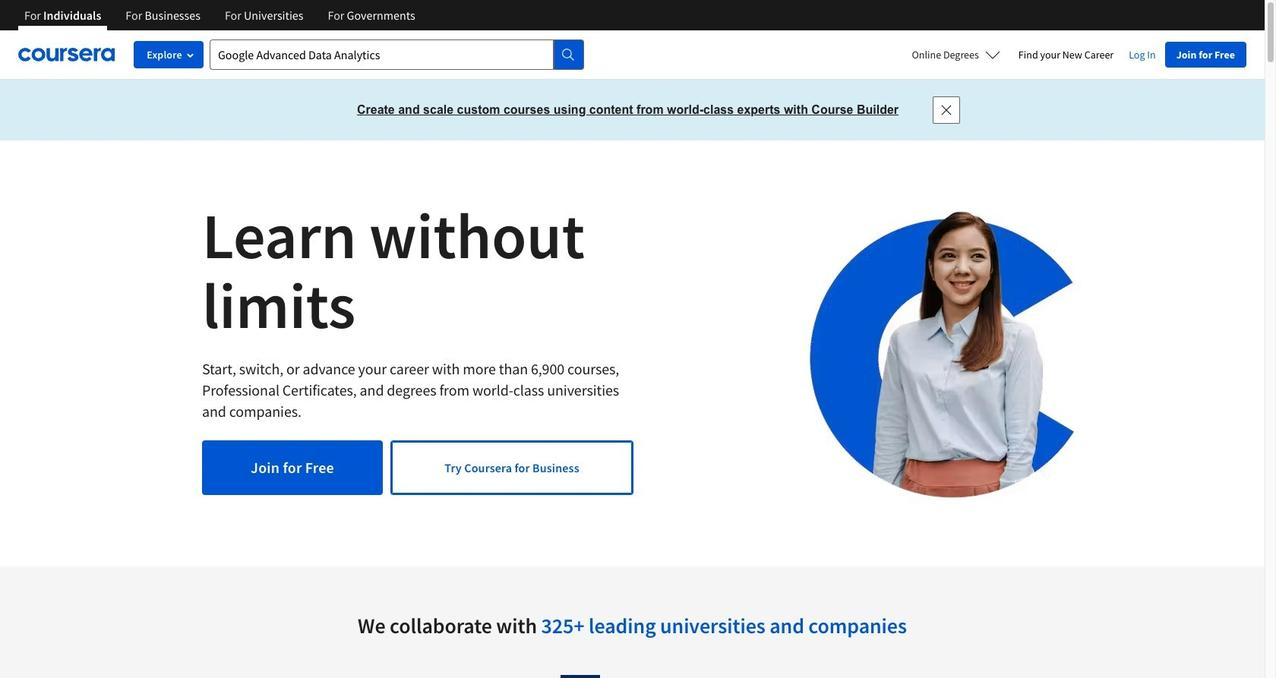 Task type: vqa. For each thing, say whether or not it's contained in the screenshot.
What is Data Science?
no



Task type: locate. For each thing, give the bounding box(es) containing it.
alert
[[0, 80, 1265, 141]]

None search field
[[210, 40, 584, 70]]



Task type: describe. For each thing, give the bounding box(es) containing it.
What do you want to learn? text field
[[210, 40, 554, 70]]

banner navigation
[[12, 0, 427, 42]]

university of michigan image
[[560, 675, 600, 678]]

coursera image
[[18, 43, 115, 67]]



